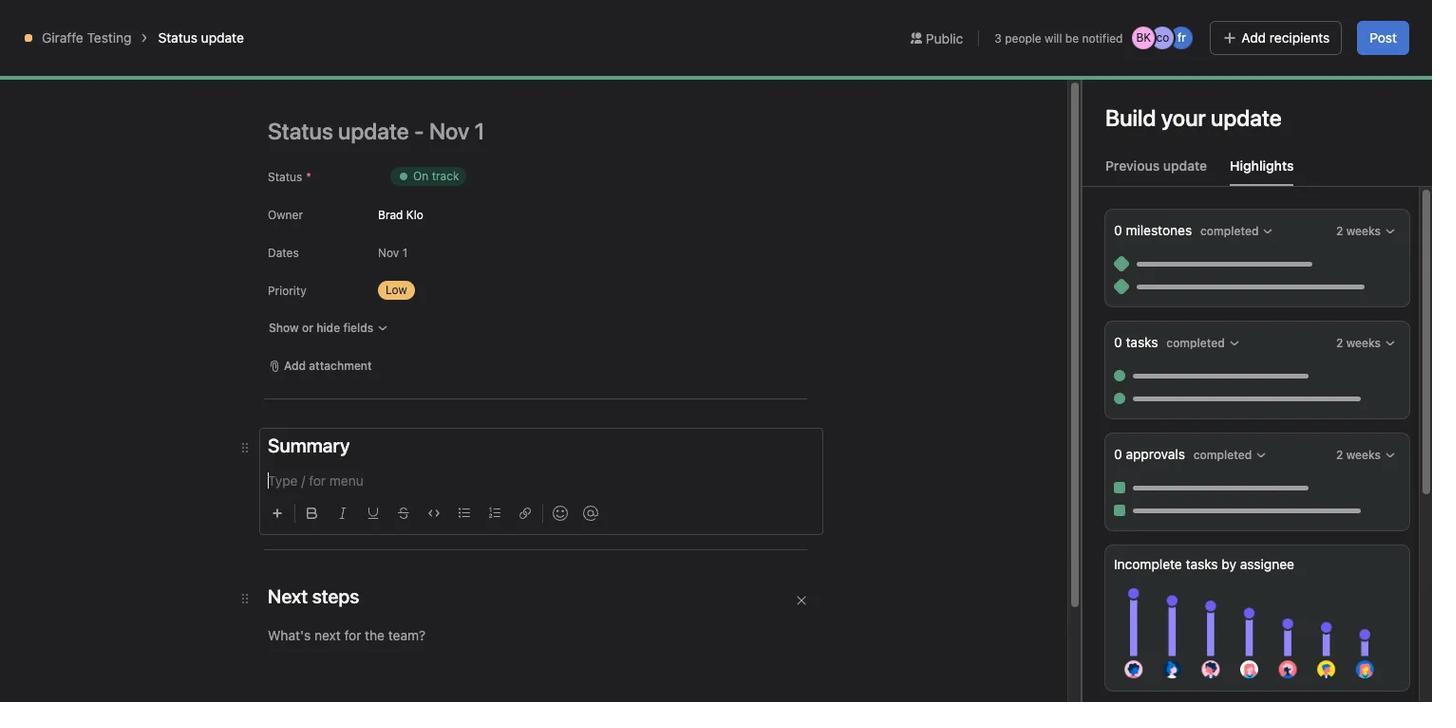 Task type: locate. For each thing, give the bounding box(es) containing it.
1 vertical spatial 2 weeks
[[1336, 336, 1381, 351]]

tab list
[[1083, 156, 1432, 187]]

1 horizontal spatial add
[[1242, 29, 1266, 46]]

2 for 0 milestones
[[1336, 224, 1344, 238]]

testing
[[87, 29, 132, 46]]

2 weeks button for approvals
[[1332, 443, 1401, 469]]

add inside dropdown button
[[284, 359, 306, 373]]

assignee
[[1240, 557, 1295, 573]]

status for status *
[[268, 170, 302, 184]]

notified
[[1082, 31, 1123, 45]]

1 horizontal spatial update
[[1163, 158, 1207, 174]]

add
[[1281, 15, 1303, 29], [1242, 29, 1266, 46], [284, 359, 306, 373]]

17
[[1073, 22, 1085, 36]]

0 vertical spatial completed button
[[1196, 218, 1279, 245]]

what's in my trial? button
[[1146, 9, 1261, 36]]

weeks
[[1347, 224, 1381, 238], [1347, 336, 1381, 351], [1347, 448, 1381, 463]]

priority
[[268, 284, 307, 298]]

2 vertical spatial 0
[[1114, 446, 1122, 463]]

workflow
[[460, 119, 519, 135]]

completed right approvals
[[1194, 448, 1252, 463]]

0 vertical spatial tasks
[[1126, 334, 1158, 351]]

2 2 weeks from the top
[[1336, 336, 1381, 351]]

Title of update text field
[[268, 110, 838, 152]]

Section title text field
[[268, 433, 350, 460]]

3 2 weeks from the top
[[1336, 448, 1381, 463]]

1 2 weeks from the top
[[1336, 224, 1381, 238]]

add for add recipients
[[1242, 29, 1266, 46]]

0 vertical spatial 0
[[1114, 222, 1122, 238]]

2 vertical spatial completed
[[1194, 448, 1252, 463]]

info
[[1341, 15, 1361, 29]]

co
[[1156, 30, 1170, 45]]

1 vertical spatial completed button
[[1162, 331, 1245, 357]]

list box
[[492, 8, 948, 38]]

2 weeks from the top
[[1347, 336, 1381, 351]]

0 horizontal spatial update
[[201, 29, 244, 46]]

1 vertical spatial update
[[1163, 158, 1207, 174]]

track
[[432, 169, 459, 183]]

emoji image
[[553, 506, 568, 521]]

status *
[[268, 170, 312, 184]]

2 for 0 approvals
[[1336, 448, 1344, 463]]

brad
[[378, 208, 403, 222]]

3 weeks from the top
[[1347, 448, 1381, 463]]

add billing info
[[1281, 15, 1361, 29]]

0 vertical spatial 2 weeks
[[1336, 224, 1381, 238]]

billing
[[1306, 15, 1338, 29]]

status
[[158, 29, 197, 46], [268, 170, 302, 184]]

completed for 0 tasks
[[1167, 336, 1225, 351]]

free trial 17 days left
[[1073, 9, 1134, 36]]

1 vertical spatial status
[[268, 170, 302, 184]]

None text field
[[80, 64, 214, 98]]

2 2 weeks button from the top
[[1332, 331, 1401, 357]]

0 vertical spatial update
[[201, 29, 244, 46]]

bulleted list image
[[459, 508, 470, 520]]

klo
[[406, 208, 424, 222]]

2 vertical spatial weeks
[[1347, 448, 1381, 463]]

0
[[1114, 222, 1122, 238], [1114, 334, 1122, 351], [1114, 446, 1122, 463]]

bold image
[[307, 508, 318, 520]]

weeks for tasks
[[1347, 336, 1381, 351]]

highlights
[[1230, 158, 1294, 174]]

2 2 from the top
[[1336, 336, 1344, 351]]

1 weeks from the top
[[1347, 224, 1381, 238]]

1 horizontal spatial status
[[268, 170, 302, 184]]

0 vertical spatial 2
[[1336, 224, 1344, 238]]

0 milestones
[[1114, 222, 1196, 238]]

1 0 from the top
[[1114, 222, 1122, 238]]

completed button
[[1196, 218, 1279, 245], [1162, 331, 1245, 357], [1189, 443, 1272, 469]]

underline image
[[368, 508, 379, 520]]

2
[[1336, 224, 1344, 238], [1336, 336, 1344, 351], [1336, 448, 1344, 463]]

post
[[1370, 29, 1397, 46]]

on
[[413, 169, 429, 183]]

1 vertical spatial 0
[[1114, 334, 1122, 351]]

tasks
[[1126, 334, 1158, 351], [1186, 557, 1218, 573]]

update
[[201, 29, 244, 46], [1163, 158, 1207, 174]]

brad klo
[[378, 208, 424, 222]]

2 vertical spatial 2 weeks button
[[1332, 443, 1401, 469]]

2 horizontal spatial add
[[1281, 15, 1303, 29]]

3 2 from the top
[[1336, 448, 1344, 463]]

1 vertical spatial tasks
[[1186, 557, 1218, 573]]

completed right the 0 tasks
[[1167, 336, 1225, 351]]

link image
[[520, 508, 531, 520]]

ribbon image
[[34, 69, 57, 92]]

nov
[[378, 246, 399, 260]]

0 tasks
[[1114, 334, 1162, 351]]

2 vertical spatial 2 weeks
[[1336, 448, 1381, 463]]

in
[[1195, 15, 1204, 29]]

1 vertical spatial completed
[[1167, 336, 1225, 351]]

0 approvals
[[1114, 446, 1189, 463]]

1 2 weeks button from the top
[[1332, 218, 1401, 245]]

1 horizontal spatial tasks
[[1186, 557, 1218, 573]]

add billing info button
[[1273, 9, 1370, 36]]

0 vertical spatial 2 weeks button
[[1332, 218, 1401, 245]]

completed
[[1201, 224, 1259, 238], [1167, 336, 1225, 351], [1194, 448, 1252, 463]]

previous
[[1106, 158, 1160, 174]]

toolbar
[[264, 492, 823, 527]]

2 0 from the top
[[1114, 334, 1122, 351]]

2 weeks button
[[1332, 218, 1401, 245], [1332, 331, 1401, 357], [1332, 443, 1401, 469]]

0 vertical spatial status
[[158, 29, 197, 46]]

what's in my trial?
[[1154, 15, 1253, 29]]

2 weeks
[[1336, 224, 1381, 238], [1336, 336, 1381, 351], [1336, 448, 1381, 463]]

2 weeks button for milestones
[[1332, 218, 1401, 245]]

0 vertical spatial weeks
[[1347, 224, 1381, 238]]

tasks for 0
[[1126, 334, 1158, 351]]

at mention image
[[583, 506, 598, 521]]

3 2 weeks button from the top
[[1332, 443, 1401, 469]]

1 vertical spatial 2
[[1336, 336, 1344, 351]]

0 horizontal spatial add
[[284, 359, 306, 373]]

1 2 from the top
[[1336, 224, 1344, 238]]

show or hide fields
[[269, 321, 374, 335]]

2 vertical spatial completed button
[[1189, 443, 1272, 469]]

completed right milestones
[[1201, 224, 1259, 238]]

numbered list image
[[489, 508, 501, 520]]

recipients
[[1270, 29, 1330, 46]]

0 horizontal spatial tasks
[[1126, 334, 1158, 351]]

add recipients
[[1242, 29, 1330, 46]]

status left the *
[[268, 170, 302, 184]]

1 vertical spatial 2 weeks button
[[1332, 331, 1401, 357]]

trial?
[[1227, 15, 1253, 29]]

incomplete
[[1114, 557, 1182, 573]]

0 horizontal spatial status
[[158, 29, 197, 46]]

0 vertical spatial completed
[[1201, 224, 1259, 238]]

3 0 from the top
[[1114, 446, 1122, 463]]

milestones
[[1126, 222, 1192, 238]]

2 vertical spatial 2
[[1336, 448, 1344, 463]]

tasks for incomplete
[[1186, 557, 1218, 573]]

2 weeks button for tasks
[[1332, 331, 1401, 357]]

2 weeks for approvals
[[1336, 448, 1381, 463]]

status right 'testing'
[[158, 29, 197, 46]]

*
[[306, 170, 312, 184]]

low button
[[378, 281, 434, 300]]

1 vertical spatial weeks
[[1347, 336, 1381, 351]]



Task type: vqa. For each thing, say whether or not it's contained in the screenshot.
Doing More section actions icon
no



Task type: describe. For each thing, give the bounding box(es) containing it.
2 weeks for tasks
[[1336, 336, 1381, 351]]

public
[[926, 30, 964, 46]]

tab list containing previous update
[[1083, 156, 1432, 187]]

code image
[[428, 508, 440, 520]]

completed button for 0 tasks
[[1162, 331, 1245, 357]]

update for previous update
[[1163, 158, 1207, 174]]

timeline
[[275, 119, 328, 135]]

approvals
[[1126, 446, 1185, 463]]

0 for approvals
[[1114, 446, 1122, 463]]

completed for 0 approvals
[[1194, 448, 1252, 463]]

trial
[[1114, 9, 1134, 23]]

remove section image
[[796, 596, 807, 607]]

workflow link
[[445, 117, 519, 138]]

bk
[[1137, 30, 1152, 45]]

or
[[302, 321, 313, 335]]

owner
[[268, 208, 303, 222]]

hide
[[317, 321, 340, 335]]

0 for milestones
[[1114, 222, 1122, 238]]

your update
[[1161, 104, 1282, 131]]

previous update
[[1106, 158, 1207, 174]]

giraffe testing link
[[42, 29, 132, 46]]

add recipients button
[[1211, 21, 1342, 55]]

add for add attachment
[[284, 359, 306, 373]]

0 for tasks
[[1114, 334, 1122, 351]]

giraffe testing
[[42, 29, 132, 46]]

people
[[1005, 31, 1042, 45]]

add attachment button
[[260, 353, 381, 380]]

3
[[995, 31, 1002, 45]]

what's
[[1154, 15, 1192, 29]]

giraffe
[[42, 29, 83, 46]]

fr
[[1178, 30, 1186, 45]]

add attachment
[[284, 359, 372, 373]]

post button
[[1358, 21, 1410, 55]]

status for status update
[[158, 29, 197, 46]]

show
[[269, 321, 299, 335]]

timeline link
[[259, 117, 328, 138]]

update for status update
[[201, 29, 244, 46]]

on track button
[[378, 160, 479, 194]]

italics image
[[337, 508, 349, 520]]

status update
[[158, 29, 244, 46]]

2 for 0 tasks
[[1336, 336, 1344, 351]]

free
[[1087, 9, 1110, 23]]

will
[[1045, 31, 1062, 45]]

calendar link
[[350, 117, 422, 138]]

fields
[[343, 321, 374, 335]]

2 weeks for milestones
[[1336, 224, 1381, 238]]

strikethrough image
[[398, 508, 409, 520]]

build
[[1106, 104, 1157, 131]]

attachment
[[309, 359, 372, 373]]

on track
[[413, 169, 459, 183]]

build your update
[[1106, 104, 1282, 131]]

completed button for 0 approvals
[[1189, 443, 1272, 469]]

remove from starred image
[[250, 73, 265, 88]]

nov 1
[[378, 246, 408, 260]]

Section title text field
[[268, 584, 359, 611]]

1
[[402, 246, 408, 260]]

days
[[1088, 22, 1113, 36]]

weeks for milestones
[[1347, 224, 1381, 238]]

show or hide fields button
[[260, 315, 397, 342]]

weeks for approvals
[[1347, 448, 1381, 463]]

completed button for 0 milestones
[[1196, 218, 1279, 245]]

low
[[386, 283, 407, 297]]

dates
[[268, 246, 299, 260]]

add for add billing info
[[1281, 15, 1303, 29]]

completed for 0 milestones
[[1201, 224, 1259, 238]]

3 people will be notified
[[995, 31, 1123, 45]]

by
[[1222, 557, 1237, 573]]

insert an object image
[[272, 508, 283, 520]]

be
[[1066, 31, 1079, 45]]

incomplete tasks by assignee
[[1114, 557, 1295, 573]]

left
[[1116, 22, 1134, 36]]

calendar
[[366, 119, 422, 135]]

my
[[1207, 15, 1223, 29]]



